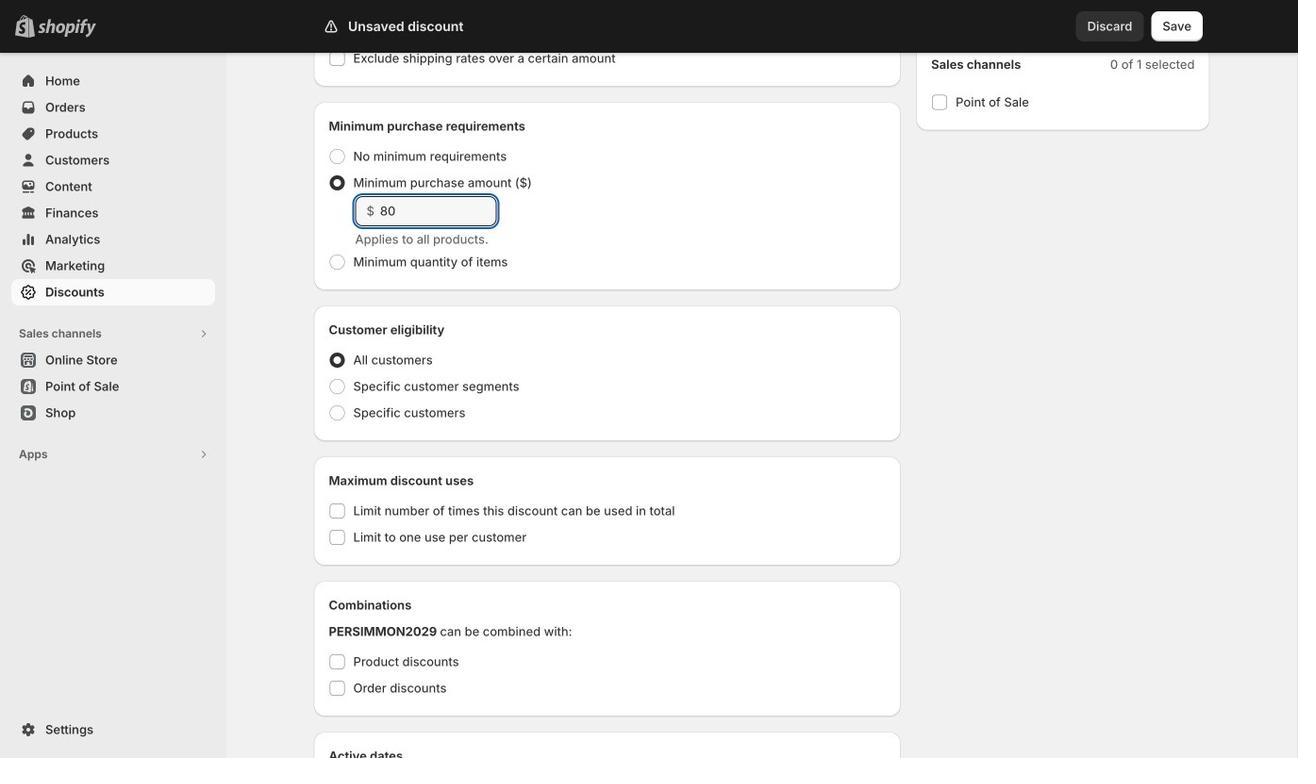 Task type: describe. For each thing, give the bounding box(es) containing it.
shopify image
[[38, 19, 96, 38]]



Task type: vqa. For each thing, say whether or not it's contained in the screenshot.
CUSTOMER
no



Task type: locate. For each thing, give the bounding box(es) containing it.
0.00 text field
[[380, 196, 497, 227]]



